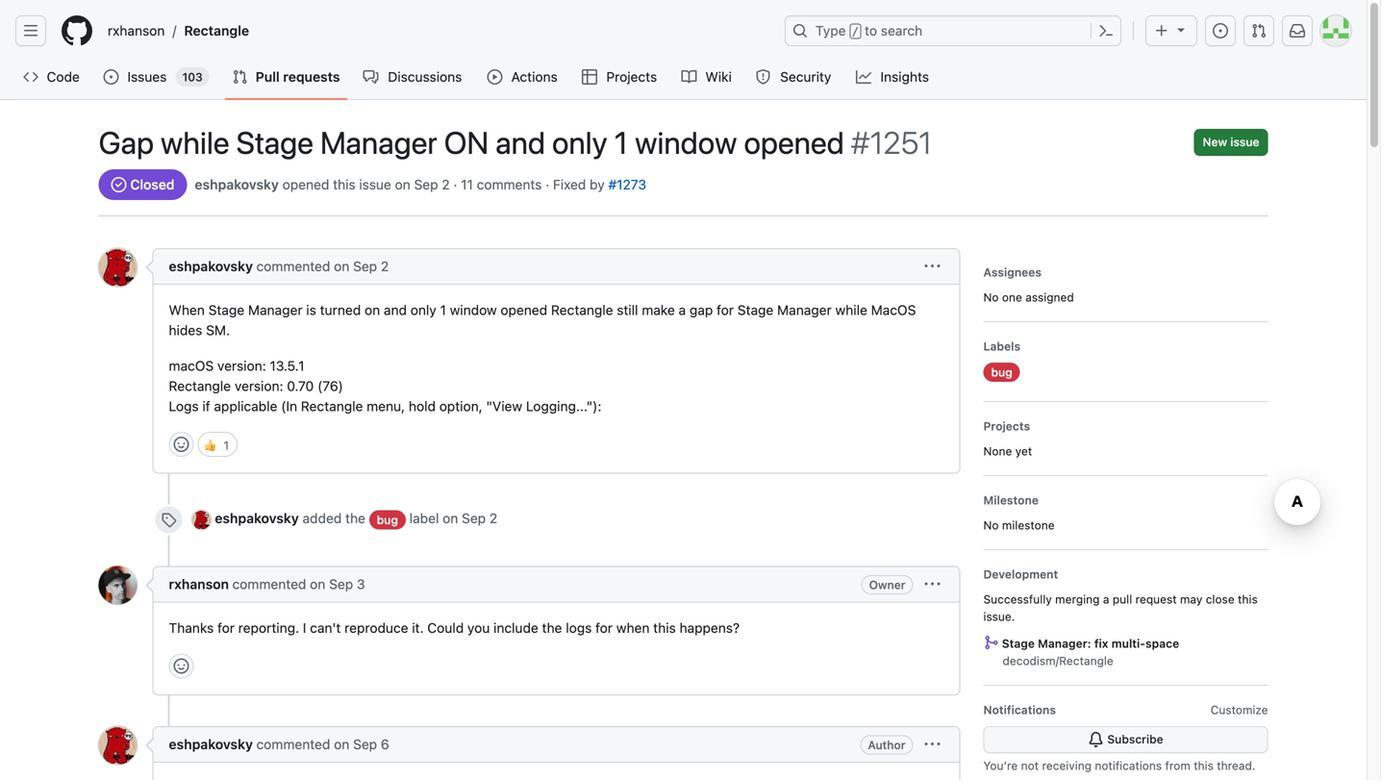 Task type: locate. For each thing, give the bounding box(es) containing it.
while left macos on the right top
[[836, 302, 868, 318]]

0 vertical spatial commented
[[256, 258, 330, 274]]

2 vertical spatial opened
[[501, 302, 548, 318]]

customize
[[1211, 703, 1269, 717]]

0 vertical spatial bug
[[991, 366, 1013, 379]]

stage down the 'pull'
[[236, 124, 314, 161]]

#1273
[[609, 177, 647, 192]]

1 inside when stage manager is turned on and only 1 window opened rectangle still make a gap for stage manager while macos hides sm.
[[440, 302, 446, 318]]

add or remove reactions element down thanks
[[169, 654, 194, 679]]

command palette image
[[1099, 23, 1114, 38]]

and right the turned
[[384, 302, 407, 318]]

0 horizontal spatial ·
[[454, 177, 457, 192]]

milestone
[[1002, 519, 1055, 532]]

on right the turned
[[365, 302, 380, 318]]

shield image
[[756, 69, 771, 85]]

bug link left label
[[369, 510, 406, 529]]

no
[[984, 291, 999, 304], [984, 519, 999, 532]]

is
[[306, 302, 316, 318]]

0 horizontal spatial 1
[[224, 439, 229, 452]]

the inside eshpakovsky added   the bug
[[346, 510, 366, 526]]

no inside select milestones 'element'
[[984, 519, 999, 532]]

0 horizontal spatial and
[[384, 302, 407, 318]]

0 horizontal spatial projects
[[607, 69, 657, 85]]

/ inside rxhanson / rectangle
[[173, 23, 177, 38]]

2 vertical spatial 1
[[224, 439, 229, 452]]

only
[[552, 124, 608, 161], [411, 302, 437, 318]]

sep left 3
[[329, 576, 353, 592]]

2 right label
[[490, 510, 498, 526]]

projects up none yet
[[984, 419, 1031, 433]]

while up closed
[[161, 124, 230, 161]]

book image
[[682, 69, 697, 85]]

@rxhanson image
[[99, 566, 137, 605]]

1 right the 👍
[[224, 439, 229, 452]]

#1251
[[851, 124, 932, 161]]

1 vertical spatial rxhanson
[[169, 576, 229, 592]]

on sep 2 link up the turned
[[334, 258, 389, 274]]

1
[[614, 124, 628, 161], [440, 302, 446, 318], [224, 439, 229, 452]]

1 horizontal spatial while
[[836, 302, 868, 318]]

rectangle inside rxhanson / rectangle
[[184, 23, 249, 38]]

no left one
[[984, 291, 999, 304]]

manager left macos on the right top
[[778, 302, 832, 318]]

new
[[1203, 135, 1228, 149]]

on left '11'
[[395, 177, 411, 192]]

assignees
[[984, 266, 1042, 279]]

2 no from the top
[[984, 519, 999, 532]]

commented
[[256, 258, 330, 274], [232, 576, 306, 592], [256, 737, 330, 752]]

a left pull
[[1103, 593, 1110, 606]]

1 horizontal spatial rxhanson
[[169, 576, 229, 592]]

space
[[1146, 637, 1180, 650]]

issue left '11'
[[359, 177, 391, 192]]

opened
[[744, 124, 845, 161], [283, 177, 329, 192], [501, 302, 548, 318]]

0 vertical spatial @eshpakovsky image
[[99, 248, 137, 287]]

and inside when stage manager is turned on and only 1 window opened rectangle still make a gap for stage manager while macos hides sm.
[[384, 302, 407, 318]]

2 horizontal spatial for
[[717, 302, 734, 318]]

sm.
[[206, 322, 230, 338]]

0 horizontal spatial window
[[450, 302, 497, 318]]

· left '11'
[[454, 177, 457, 192]]

projects
[[607, 69, 657, 85], [984, 419, 1031, 433]]

i
[[303, 620, 306, 636]]

1 vertical spatial window
[[450, 302, 497, 318]]

plus image
[[1155, 23, 1170, 38]]

on
[[395, 177, 411, 192], [334, 258, 350, 274], [365, 302, 380, 318], [443, 510, 458, 526], [310, 576, 326, 592], [334, 737, 350, 752]]

you
[[468, 620, 490, 636]]

the left logs
[[542, 620, 562, 636]]

fix
[[1095, 637, 1109, 650]]

· left fixed at the top of page
[[546, 177, 550, 192]]

eshpakovsky
[[195, 177, 279, 192], [169, 258, 253, 274], [215, 510, 299, 526], [169, 737, 253, 752]]

2 down the eshpakovsky opened this issue on sep 2 · 11 comments · fixed by #1273
[[381, 258, 389, 274]]

0 horizontal spatial only
[[411, 302, 437, 318]]

manager up the eshpakovsky opened this issue on sep 2 · 11 comments · fixed by #1273
[[320, 124, 437, 161]]

label
[[410, 510, 439, 526]]

rxhanson link up thanks
[[169, 576, 229, 592]]

@eshpakovsky image
[[99, 248, 137, 287], [99, 726, 137, 765]]

when stage manager is turned on and only 1 window opened rectangle still make a gap for stage manager while macos hides sm.
[[169, 302, 916, 338]]

show options image for eshpakovsky commented on sep 6
[[925, 737, 941, 752]]

1 up macos version: 13.5.1 rectangle version: 0.70 (76) logs if applicable (in rectangle menu, hold option, "view logging..."):
[[440, 302, 446, 318]]

eshpakovsky down add or remove reactions icon
[[169, 737, 253, 752]]

0 horizontal spatial /
[[173, 23, 177, 38]]

bug
[[991, 366, 1013, 379], [377, 513, 398, 527]]

/ for type
[[852, 25, 859, 38]]

2 horizontal spatial 1
[[614, 124, 628, 161]]

stage manager: fix multi-space
[[999, 637, 1180, 650]]

no down milestone
[[984, 519, 999, 532]]

bug link down labels
[[984, 363, 1021, 382]]

2 vertical spatial commented
[[256, 737, 330, 752]]

bug left label
[[377, 513, 398, 527]]

1 horizontal spatial 1
[[440, 302, 446, 318]]

3
[[357, 576, 365, 592]]

0 horizontal spatial rxhanson
[[108, 23, 165, 38]]

0 vertical spatial no
[[984, 291, 999, 304]]

sep left 6
[[353, 737, 377, 752]]

0 vertical spatial show options image
[[925, 259, 941, 274]]

none
[[984, 445, 1013, 458]]

0 horizontal spatial on sep 2 link
[[334, 258, 389, 274]]

2 show options image from the top
[[925, 577, 941, 592]]

2 horizontal spatial 2
[[490, 510, 498, 526]]

eshpakovsky for eshpakovsky opened this issue on sep 2 · 11 comments · fixed by #1273
[[195, 177, 279, 192]]

1 vertical spatial a
[[1103, 593, 1110, 606]]

1 horizontal spatial a
[[1103, 593, 1110, 606]]

1 vertical spatial while
[[836, 302, 868, 318]]

only up fixed at the top of page
[[552, 124, 608, 161]]

0 vertical spatial the
[[346, 510, 366, 526]]

commented left on sep 6 link
[[256, 737, 330, 752]]

rectangle up the if
[[169, 378, 231, 394]]

for right gap
[[717, 302, 734, 318]]

for right logs
[[596, 620, 613, 636]]

stage
[[236, 124, 314, 161], [208, 302, 245, 318], [738, 302, 774, 318], [1002, 637, 1035, 650]]

notifications
[[984, 703, 1056, 717]]

show options image for rxhanson commented on sep 3
[[925, 577, 941, 592]]

a inside successfully merging a pull request may close this issue.
[[1103, 593, 1110, 606]]

sep
[[414, 177, 438, 192], [353, 258, 377, 274], [462, 510, 486, 526], [329, 576, 353, 592], [353, 737, 377, 752]]

on sep 6 link
[[334, 737, 389, 752]]

on sep 3 link
[[310, 576, 365, 592]]

still
[[617, 302, 638, 318]]

0 horizontal spatial for
[[217, 620, 235, 636]]

0 vertical spatial version:
[[217, 358, 266, 374]]

eshpakovsky inside eshpakovsky added   the bug
[[215, 510, 299, 526]]

bug down labels
[[991, 366, 1013, 379]]

select assignees element
[[984, 264, 1269, 306]]

rectangle left still
[[551, 302, 613, 318]]

type
[[816, 23, 846, 38]]

eshpakovsky link for eshpakovsky commented on sep 2
[[169, 258, 253, 274]]

rxhanson up issues
[[108, 23, 165, 38]]

0 horizontal spatial issue
[[359, 177, 391, 192]]

sep right label
[[462, 510, 486, 526]]

multi-
[[1112, 637, 1146, 650]]

eshpakovsky link for eshpakovsky commented on sep 6
[[169, 737, 253, 752]]

0 horizontal spatial bug
[[377, 513, 398, 527]]

security link
[[748, 63, 841, 91]]

rxhanson commented on sep 3
[[169, 576, 365, 592]]

stage right "merged pull request" 'icon'
[[1002, 637, 1035, 650]]

for right thanks
[[217, 620, 235, 636]]

pull
[[256, 69, 280, 85]]

2 vertical spatial show options image
[[925, 737, 941, 752]]

this inside successfully merging a pull request may close this issue.
[[1238, 593, 1258, 606]]

1 horizontal spatial the
[[542, 620, 562, 636]]

commented up reporting.
[[232, 576, 306, 592]]

2 vertical spatial 2
[[490, 510, 498, 526]]

successfully merging a pull request may close this issue.
[[984, 593, 1258, 623]]

rxhanson up thanks
[[169, 576, 229, 592]]

1 no from the top
[[984, 291, 999, 304]]

commented for on sep 2
[[256, 258, 330, 274]]

issue right new
[[1231, 135, 1260, 149]]

1 horizontal spatial and
[[496, 124, 546, 161]]

3 show options image from the top
[[925, 737, 941, 752]]

may
[[1181, 593, 1203, 606]]

manager
[[320, 124, 437, 161], [248, 302, 303, 318], [778, 302, 832, 318]]

103
[[182, 70, 203, 84]]

list
[[100, 15, 774, 46]]

1 vertical spatial opened
[[283, 177, 329, 192]]

0 vertical spatial while
[[161, 124, 230, 161]]

eshpakovsky link down add or remove reactions icon
[[169, 737, 253, 752]]

1 vertical spatial show options image
[[925, 577, 941, 592]]

and up comments
[[496, 124, 546, 161]]

select projects element
[[984, 418, 1269, 460]]

1 vertical spatial add or remove reactions element
[[169, 654, 194, 679]]

commented up is
[[256, 258, 330, 274]]

decodism/rectangle link
[[999, 652, 1269, 670]]

add or remove reactions element left the 👍
[[169, 432, 194, 457]]

comments
[[477, 177, 542, 192]]

only right the turned
[[411, 302, 437, 318]]

2 @eshpakovsky image from the top
[[99, 726, 137, 765]]

rxhanson for rxhanson / rectangle
[[108, 23, 165, 38]]

0 horizontal spatial bug link
[[369, 510, 406, 529]]

1 horizontal spatial /
[[852, 25, 859, 38]]

add or remove reactions element
[[169, 432, 194, 457], [169, 654, 194, 679]]

eshpakovsky right closed
[[195, 177, 279, 192]]

1 horizontal spatial window
[[635, 124, 738, 161]]

1 vertical spatial and
[[384, 302, 407, 318]]

menu,
[[367, 398, 405, 414]]

eshpakovsky for eshpakovsky added   the bug
[[215, 510, 299, 526]]

code link
[[15, 63, 88, 91]]

eshpakovsky link up the when
[[169, 258, 253, 274]]

sep up the turned
[[353, 258, 377, 274]]

0 vertical spatial on sep 2 link
[[334, 258, 389, 274]]

2 horizontal spatial manager
[[778, 302, 832, 318]]

hides
[[169, 322, 202, 338]]

added
[[303, 510, 342, 526]]

0 vertical spatial and
[[496, 124, 546, 161]]

1 horizontal spatial for
[[596, 620, 613, 636]]

bug link
[[984, 363, 1021, 382], [369, 510, 406, 529]]

this
[[333, 177, 356, 192], [1238, 593, 1258, 606], [654, 620, 676, 636], [1194, 759, 1214, 773]]

1 vertical spatial bug link
[[369, 510, 406, 529]]

1 vertical spatial issue
[[359, 177, 391, 192]]

close
[[1206, 593, 1235, 606]]

the
[[346, 510, 366, 526], [542, 620, 562, 636]]

1 vertical spatial @eshpakovsky image
[[99, 726, 137, 765]]

1 vertical spatial only
[[411, 302, 437, 318]]

sep for rxhanson commented on sep 3
[[329, 576, 353, 592]]

stage inside link issues element
[[1002, 637, 1035, 650]]

show options image
[[925, 259, 941, 274], [925, 577, 941, 592], [925, 737, 941, 752]]

projects right table icon
[[607, 69, 657, 85]]

eshpakovsky link right @eshpakovsky image
[[215, 510, 299, 526]]

rxhanson inside rxhanson / rectangle
[[108, 23, 165, 38]]

0 vertical spatial rxhanson
[[108, 23, 165, 38]]

eshpakovsky link right closed
[[195, 177, 279, 192]]

rectangle up git pull request icon
[[184, 23, 249, 38]]

successfully
[[984, 593, 1052, 606]]

rxhanson
[[108, 23, 165, 38], [169, 576, 229, 592]]

thread.
[[1217, 759, 1256, 773]]

1 horizontal spatial opened
[[501, 302, 548, 318]]

1 vertical spatial no
[[984, 519, 999, 532]]

on sep 2 link
[[334, 258, 389, 274], [443, 510, 498, 526]]

0 vertical spatial bug link
[[984, 363, 1021, 382]]

window
[[635, 124, 738, 161], [450, 302, 497, 318]]

merged pull request image
[[984, 635, 999, 650]]

discussions link
[[356, 63, 472, 91]]

0 vertical spatial issue
[[1231, 135, 1260, 149]]

manager:
[[1038, 637, 1092, 650]]

0 horizontal spatial the
[[346, 510, 366, 526]]

if
[[202, 398, 210, 414]]

0 vertical spatial 2
[[442, 177, 450, 192]]

1 up #1273
[[614, 124, 628, 161]]

pull requests link
[[225, 63, 348, 91]]

2 · from the left
[[546, 177, 550, 192]]

1 horizontal spatial ·
[[546, 177, 550, 192]]

show options image left assignees
[[925, 259, 941, 274]]

0 horizontal spatial a
[[679, 302, 686, 318]]

/ inside the type / to search
[[852, 25, 859, 38]]

select milestones element
[[984, 492, 1269, 534]]

2 add or remove reactions element from the top
[[169, 654, 194, 679]]

1 horizontal spatial bug
[[991, 366, 1013, 379]]

show options image right author
[[925, 737, 941, 752]]

rxhanson / rectangle
[[108, 23, 249, 38]]

eshpakovsky up the when
[[169, 258, 253, 274]]

eshpakovsky link
[[195, 177, 279, 192], [169, 258, 253, 274], [215, 510, 299, 526], [169, 737, 253, 752]]

1 · from the left
[[454, 177, 457, 192]]

1 vertical spatial bug
[[377, 513, 398, 527]]

1 vertical spatial 2
[[381, 258, 389, 274]]

0 vertical spatial only
[[552, 124, 608, 161]]

logs
[[566, 620, 592, 636]]

issue
[[1231, 135, 1260, 149], [359, 177, 391, 192]]

no one assigned
[[984, 291, 1075, 304]]

tag image
[[161, 512, 177, 528]]

the right added
[[346, 510, 366, 526]]

1 horizontal spatial on sep 2 link
[[443, 510, 498, 526]]

2 horizontal spatial opened
[[744, 124, 845, 161]]

comment discussion image
[[363, 69, 379, 85]]

opened inside when stage manager is turned on and only 1 window opened rectangle still make a gap for stage manager while macos hides sm.
[[501, 302, 548, 318]]

1 vertical spatial projects
[[984, 419, 1031, 433]]

1 @eshpakovsky image from the top
[[99, 248, 137, 287]]

1 vertical spatial 1
[[440, 302, 446, 318]]

0 vertical spatial add or remove reactions element
[[169, 432, 194, 457]]

1 vertical spatial commented
[[232, 576, 306, 592]]

triangle down image
[[1174, 22, 1189, 37]]

show options image right owner
[[925, 577, 941, 592]]

no inside select assignees element
[[984, 291, 999, 304]]

assigned
[[1026, 291, 1075, 304]]

rxhanson link up issues
[[100, 15, 173, 46]]

a left gap
[[679, 302, 686, 318]]

0 vertical spatial a
[[679, 302, 686, 318]]

issue closed image
[[111, 177, 127, 192]]

a inside when stage manager is turned on and only 1 window opened rectangle still make a gap for stage manager while macos hides sm.
[[679, 302, 686, 318]]

commented for on sep 6
[[256, 737, 330, 752]]

on right label
[[443, 510, 458, 526]]

eshpakovsky right @eshpakovsky image
[[215, 510, 299, 526]]

on sep 2 link right label
[[443, 510, 498, 526]]

1 horizontal spatial 2
[[442, 177, 450, 192]]

sep for eshpakovsky commented on sep 6
[[353, 737, 377, 752]]

manager left is
[[248, 302, 303, 318]]

2 left '11'
[[442, 177, 450, 192]]

when
[[617, 620, 650, 636]]

yet
[[1016, 445, 1033, 458]]



Task type: vqa. For each thing, say whether or not it's contained in the screenshot.
the 👍
yes



Task type: describe. For each thing, give the bounding box(es) containing it.
only inside when stage manager is turned on and only 1 window opened rectangle still make a gap for stage manager while macos hides sm.
[[411, 302, 437, 318]]

label on sep 2
[[410, 510, 498, 526]]

0 vertical spatial window
[[635, 124, 738, 161]]

issue.
[[984, 610, 1015, 623]]

request
[[1136, 593, 1177, 606]]

on up the turned
[[334, 258, 350, 274]]

type / to search
[[816, 23, 923, 38]]

thanks
[[169, 620, 214, 636]]

it.
[[412, 620, 424, 636]]

on left 6
[[334, 737, 350, 752]]

include
[[494, 620, 539, 636]]

0 vertical spatial 1
[[614, 124, 628, 161]]

git pull request image
[[233, 69, 248, 85]]

security
[[780, 69, 832, 85]]

author
[[868, 738, 906, 752]]

search
[[881, 23, 923, 38]]

pull
[[1113, 593, 1133, 606]]

gap while stage manager on and only 1 window opened #1251
[[99, 124, 932, 161]]

receiving
[[1042, 759, 1092, 773]]

stage right gap
[[738, 302, 774, 318]]

actions
[[511, 69, 558, 85]]

applicable
[[214, 398, 278, 414]]

gap
[[690, 302, 713, 318]]

git pull request image
[[1252, 23, 1267, 38]]

/ for rxhanson
[[173, 23, 177, 38]]

stage up sm.
[[208, 302, 245, 318]]

1 horizontal spatial projects
[[984, 419, 1031, 433]]

stage manager: fix multi-space link
[[984, 635, 1180, 652]]

wiki link
[[674, 63, 741, 91]]

rxhanson for rxhanson commented on sep 3
[[169, 576, 229, 592]]

homepage image
[[62, 15, 92, 46]]

issue opened image
[[103, 69, 119, 85]]

actions link
[[479, 63, 567, 91]]

fixed
[[553, 177, 586, 192]]

thanks for reporting. i can't reproduce it. could you include the logs for when this happens?
[[169, 620, 740, 636]]

for inside when stage manager is turned on and only 1 window opened rectangle still make a gap for stage manager while macos hides sm.
[[717, 302, 734, 318]]

(76)
[[318, 378, 343, 394]]

rectangle inside when stage manager is turned on and only 1 window opened rectangle still make a gap for stage manager while macos hides sm.
[[551, 302, 613, 318]]

👍 1
[[204, 438, 229, 454]]

merging
[[1056, 593, 1100, 606]]

window inside when stage manager is turned on and only 1 window opened rectangle still make a gap for stage manager while macos hides sm.
[[450, 302, 497, 318]]

when
[[169, 302, 205, 318]]

macos
[[169, 358, 214, 374]]

"view
[[486, 398, 523, 414]]

subscribe button
[[984, 726, 1269, 753]]

0 vertical spatial rxhanson link
[[100, 15, 173, 46]]

👍
[[204, 438, 216, 454]]

from
[[1166, 759, 1191, 773]]

notifications
[[1095, 759, 1162, 773]]

new issue link
[[1195, 129, 1269, 156]]

new issue
[[1203, 135, 1260, 149]]

eshpakovsky commented on sep 6
[[169, 737, 389, 752]]

rectangle link
[[177, 15, 257, 46]]

add or remove reactions image
[[174, 659, 189, 674]]

issue opened image
[[1213, 23, 1229, 38]]

commented for on sep 3
[[232, 576, 306, 592]]

eshpakovsky for eshpakovsky commented on sep 6
[[169, 737, 253, 752]]

1 vertical spatial on sep 2 link
[[443, 510, 498, 526]]

notifications image
[[1290, 23, 1306, 38]]

6
[[381, 737, 389, 752]]

on
[[444, 124, 489, 161]]

no milestone
[[984, 519, 1055, 532]]

eshpakovsky for eshpakovsky commented on sep 2
[[169, 258, 253, 274]]

@eshpakovsky image for show options image related to eshpakovsky commented on sep 6
[[99, 726, 137, 765]]

no for no one assigned
[[984, 291, 999, 304]]

to
[[865, 23, 878, 38]]

by
[[590, 177, 605, 192]]

on left 3
[[310, 576, 326, 592]]

sep for eshpakovsky commented on sep 2
[[353, 258, 377, 274]]

insights link
[[848, 63, 939, 91]]

eshpakovsky commented on sep 2
[[169, 258, 389, 274]]

1 horizontal spatial only
[[552, 124, 608, 161]]

1 horizontal spatial issue
[[1231, 135, 1260, 149]]

graph image
[[856, 69, 872, 85]]

1 inside 👍 1
[[224, 439, 229, 452]]

development
[[984, 568, 1059, 581]]

eshpakovsky added   the bug
[[215, 510, 398, 527]]

1 vertical spatial version:
[[235, 378, 283, 394]]

discussions
[[388, 69, 462, 85]]

1 vertical spatial the
[[542, 620, 562, 636]]

add or remove reactions image
[[174, 437, 189, 452]]

1 horizontal spatial bug link
[[984, 363, 1021, 382]]

@eshpakovsky image
[[192, 510, 211, 529]]

0 horizontal spatial 2
[[381, 258, 389, 274]]

11
[[461, 177, 473, 192]]

eshpakovsky link for · 11 comments
[[195, 177, 279, 192]]

1 vertical spatial rxhanson link
[[169, 576, 229, 592]]

macos version: 13.5.1 rectangle version: 0.70 (76) logs if applicable (in rectangle menu, hold option, "view logging..."):
[[169, 358, 602, 414]]

0 horizontal spatial opened
[[283, 177, 329, 192]]

0 vertical spatial opened
[[744, 124, 845, 161]]

one
[[1002, 291, 1023, 304]]

while inside when stage manager is turned on and only 1 window opened rectangle still make a gap for stage manager while macos hides sm.
[[836, 302, 868, 318]]

gap
[[99, 124, 154, 161]]

owner
[[869, 578, 906, 592]]

reproduce
[[345, 620, 408, 636]]

list containing rxhanson / rectangle
[[100, 15, 774, 46]]

on inside when stage manager is turned on and only 1 window opened rectangle still make a gap for stage manager while macos hides sm.
[[365, 302, 380, 318]]

#1273 link
[[609, 177, 647, 192]]

option,
[[439, 398, 483, 414]]

no for no milestone
[[984, 519, 999, 532]]

you're
[[984, 759, 1018, 773]]

0.70
[[287, 378, 314, 394]]

not
[[1021, 759, 1039, 773]]

turned
[[320, 302, 361, 318]]

hold
[[409, 398, 436, 414]]

table image
[[582, 69, 598, 85]]

reporting.
[[238, 620, 299, 636]]

requests
[[283, 69, 340, 85]]

0 horizontal spatial manager
[[248, 302, 303, 318]]

pull requests
[[256, 69, 340, 85]]

logs
[[169, 398, 199, 414]]

(in
[[281, 398, 297, 414]]

1 horizontal spatial manager
[[320, 124, 437, 161]]

play image
[[487, 69, 502, 85]]

rectangle down the (76)
[[301, 398, 363, 414]]

sep left '11'
[[414, 177, 438, 192]]

1 show options image from the top
[[925, 259, 941, 274]]

@eshpakovsky image for third show options image from the bottom
[[99, 248, 137, 287]]

bug inside eshpakovsky added   the bug
[[377, 513, 398, 527]]

can't
[[310, 620, 341, 636]]

could
[[428, 620, 464, 636]]

0 vertical spatial projects
[[607, 69, 657, 85]]

code image
[[23, 69, 38, 85]]

eshpakovsky opened this issue on sep 2 · 11 comments · fixed by #1273
[[195, 177, 647, 192]]

bell image
[[1089, 732, 1104, 748]]

link issues element
[[984, 566, 1269, 670]]

projects link
[[574, 63, 666, 91]]

1 add or remove reactions element from the top
[[169, 432, 194, 457]]

insights
[[881, 69, 929, 85]]

13.5.1
[[270, 358, 305, 374]]

happens?
[[680, 620, 740, 636]]

make
[[642, 302, 675, 318]]

macos
[[871, 302, 916, 318]]

0 horizontal spatial while
[[161, 124, 230, 161]]



